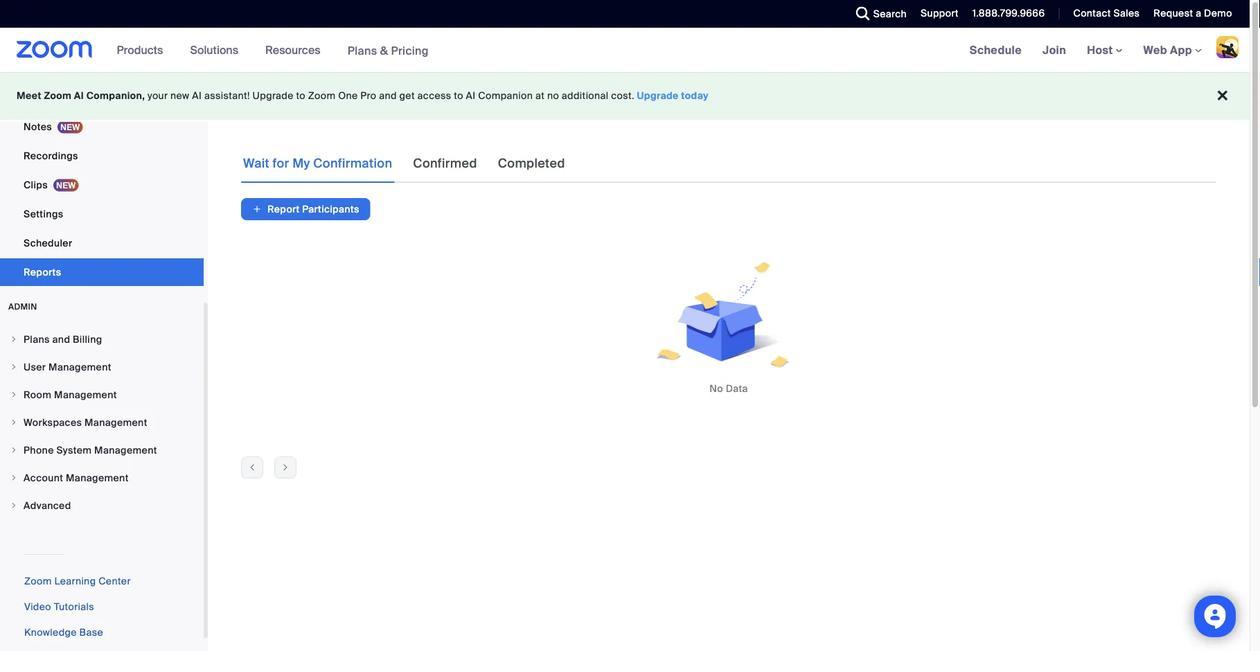 Task type: describe. For each thing, give the bounding box(es) containing it.
request a demo
[[1154, 7, 1232, 20]]

no
[[547, 89, 559, 102]]

workspaces
[[24, 416, 82, 429]]

resources
[[265, 43, 320, 57]]

user management
[[24, 361, 111, 374]]

meetings navigation
[[959, 28, 1250, 73]]

participants
[[302, 203, 359, 215]]

products button
[[117, 28, 169, 72]]

your
[[148, 89, 168, 102]]

demo
[[1204, 7, 1232, 20]]

knowledge base link
[[24, 627, 103, 639]]

scheduler
[[24, 237, 72, 250]]

video tutorials
[[24, 601, 94, 614]]

management for account management
[[66, 472, 129, 485]]

notes
[[24, 121, 52, 133]]

notes link
[[0, 113, 204, 141]]

reports
[[24, 266, 61, 279]]

2 to from the left
[[454, 89, 463, 102]]

system
[[56, 444, 92, 457]]

zoom logo image
[[17, 41, 93, 58]]

2 upgrade from the left
[[637, 89, 679, 102]]

video
[[24, 601, 51, 614]]

1 to from the left
[[296, 89, 305, 102]]

host
[[1087, 43, 1116, 57]]

app
[[1170, 43, 1192, 57]]

companion
[[478, 89, 533, 102]]

phone system management
[[24, 444, 157, 457]]

web app button
[[1143, 43, 1202, 57]]

new
[[170, 89, 190, 102]]

products
[[117, 43, 163, 57]]

wait for my confirmation
[[243, 156, 392, 171]]

tutorials
[[54, 601, 94, 614]]

companion,
[[86, 89, 145, 102]]

settings
[[24, 208, 63, 221]]

settings link
[[0, 201, 204, 228]]

knowledge
[[24, 627, 77, 639]]

1.888.799.9666 button up schedule link
[[972, 7, 1045, 20]]

scheduler link
[[0, 230, 204, 257]]

contact sales
[[1073, 7, 1140, 20]]

assistant!
[[204, 89, 250, 102]]

advanced menu item
[[0, 493, 204, 519]]

recordings link
[[0, 142, 204, 170]]

banner containing products
[[0, 28, 1250, 73]]

zoom right meet
[[44, 89, 72, 102]]

meet
[[17, 89, 41, 102]]

plans & pricing
[[347, 43, 429, 58]]

zoom left one
[[308, 89, 336, 102]]

at
[[535, 89, 545, 102]]

base
[[79, 627, 103, 639]]

1 upgrade from the left
[[253, 89, 293, 102]]

solutions button
[[190, 28, 245, 72]]

pricing
[[391, 43, 429, 58]]

schedule
[[970, 43, 1022, 57]]

3 ai from the left
[[466, 89, 476, 102]]

room management menu item
[[0, 382, 204, 408]]

room
[[24, 389, 52, 401]]

&
[[380, 43, 388, 58]]

support
[[921, 7, 959, 20]]

access
[[417, 89, 451, 102]]

management for user management
[[49, 361, 111, 374]]

get
[[399, 89, 415, 102]]

phone
[[24, 444, 54, 457]]

and inside meet zoom ai companion, footer
[[379, 89, 397, 102]]

center
[[98, 575, 131, 588]]

product information navigation
[[106, 28, 439, 73]]

clips
[[24, 179, 48, 192]]

account
[[24, 472, 63, 485]]

confirmation
[[313, 156, 392, 171]]

add image
[[252, 202, 262, 216]]

search button
[[846, 0, 910, 28]]

for
[[273, 156, 289, 171]]



Task type: vqa. For each thing, say whether or not it's contained in the screenshot.
4th Menu Item
no



Task type: locate. For each thing, give the bounding box(es) containing it.
no data
[[710, 382, 748, 395]]

right image left advanced on the left of the page
[[10, 502, 18, 510]]

completed
[[498, 156, 565, 171]]

profile picture image
[[1216, 36, 1239, 58]]

additional
[[562, 89, 609, 102]]

2 horizontal spatial ai
[[466, 89, 476, 102]]

completed tab
[[496, 144, 567, 183]]

0 vertical spatial plans
[[347, 43, 377, 58]]

0 horizontal spatial upgrade
[[253, 89, 293, 102]]

1.888.799.9666
[[972, 7, 1045, 20]]

plans for plans and billing
[[24, 333, 50, 346]]

room management
[[24, 389, 117, 401]]

advanced
[[24, 499, 71, 512]]

0 vertical spatial right image
[[10, 363, 18, 372]]

right image inside phone system management menu item
[[10, 446, 18, 455]]

right image inside user management menu item
[[10, 363, 18, 372]]

phone system management menu item
[[0, 437, 204, 464]]

clips link
[[0, 171, 204, 199]]

plans & pricing link
[[347, 43, 429, 58], [347, 43, 429, 58]]

to right access
[[454, 89, 463, 102]]

billing
[[73, 333, 102, 346]]

right image for room
[[10, 391, 18, 399]]

right image inside workspaces management menu item
[[10, 419, 18, 427]]

and left get
[[379, 89, 397, 102]]

wait
[[243, 156, 269, 171]]

right image inside advanced "menu item"
[[10, 502, 18, 510]]

right image
[[10, 363, 18, 372], [10, 446, 18, 455]]

1 right image from the top
[[10, 363, 18, 372]]

host button
[[1087, 43, 1123, 57]]

admin menu menu
[[0, 327, 204, 521]]

a
[[1196, 7, 1201, 20]]

2 ai from the left
[[192, 89, 202, 102]]

1 horizontal spatial to
[[454, 89, 463, 102]]

tabs of reported participants page tab list
[[241, 144, 567, 183]]

knowledge base
[[24, 627, 103, 639]]

2 right image from the top
[[10, 391, 18, 399]]

plans
[[347, 43, 377, 58], [24, 333, 50, 346]]

4 right image from the top
[[10, 474, 18, 482]]

web app
[[1143, 43, 1192, 57]]

resources button
[[265, 28, 327, 72]]

1 vertical spatial right image
[[10, 446, 18, 455]]

upgrade right cost.
[[637, 89, 679, 102]]

1 horizontal spatial plans
[[347, 43, 377, 58]]

to down resources dropdown button
[[296, 89, 305, 102]]

management down billing on the left of the page
[[49, 361, 111, 374]]

plans for plans & pricing
[[347, 43, 377, 58]]

management inside menu item
[[66, 472, 129, 485]]

next page image
[[275, 461, 296, 474]]

right image left workspaces
[[10, 419, 18, 427]]

1.888.799.9666 button
[[962, 0, 1048, 28], [972, 7, 1045, 20]]

zoom up video
[[24, 575, 52, 588]]

my
[[292, 156, 310, 171]]

3 right image from the top
[[10, 419, 18, 427]]

report
[[267, 203, 300, 215]]

management for workspaces management
[[85, 416, 147, 429]]

ai left companion
[[466, 89, 476, 102]]

and
[[379, 89, 397, 102], [52, 333, 70, 346]]

upgrade today link
[[637, 89, 709, 102]]

join link
[[1032, 28, 1077, 72]]

management down room management menu item
[[85, 416, 147, 429]]

previous page image
[[242, 461, 263, 474]]

and inside 'plans and billing' menu item
[[52, 333, 70, 346]]

upgrade down product information navigation
[[253, 89, 293, 102]]

personal menu menu
[[0, 0, 204, 288]]

video tutorials link
[[24, 601, 94, 614]]

pro
[[360, 89, 376, 102]]

management down phone system management menu item
[[66, 472, 129, 485]]

right image left user
[[10, 363, 18, 372]]

right image inside room management menu item
[[10, 391, 18, 399]]

plans left &
[[347, 43, 377, 58]]

1 horizontal spatial and
[[379, 89, 397, 102]]

ai left companion,
[[74, 89, 84, 102]]

plans and billing menu item
[[0, 327, 204, 353]]

0 horizontal spatial and
[[52, 333, 70, 346]]

report participants button
[[241, 198, 370, 220]]

1 horizontal spatial ai
[[192, 89, 202, 102]]

account management
[[24, 472, 129, 485]]

1 horizontal spatial upgrade
[[637, 89, 679, 102]]

reports link
[[0, 259, 204, 286]]

0 vertical spatial and
[[379, 89, 397, 102]]

right image left phone at the left bottom
[[10, 446, 18, 455]]

1.888.799.9666 button up schedule
[[962, 0, 1048, 28]]

1 right image from the top
[[10, 336, 18, 344]]

right image
[[10, 336, 18, 344], [10, 391, 18, 399], [10, 419, 18, 427], [10, 474, 18, 482], [10, 502, 18, 510]]

ai
[[74, 89, 84, 102], [192, 89, 202, 102], [466, 89, 476, 102]]

today
[[681, 89, 709, 102]]

1 vertical spatial and
[[52, 333, 70, 346]]

web
[[1143, 43, 1167, 57]]

plans up user
[[24, 333, 50, 346]]

to
[[296, 89, 305, 102], [454, 89, 463, 102]]

side navigation navigation
[[0, 0, 208, 651]]

right image for account
[[10, 474, 18, 482]]

recordings
[[24, 150, 78, 162]]

search
[[873, 7, 907, 20]]

0 horizontal spatial to
[[296, 89, 305, 102]]

2 right image from the top
[[10, 446, 18, 455]]

solutions
[[190, 43, 238, 57]]

one
[[338, 89, 358, 102]]

data
[[726, 382, 748, 395]]

right image for user
[[10, 363, 18, 372]]

banner
[[0, 28, 1250, 73]]

right image left "room"
[[10, 391, 18, 399]]

wait for my confirmation tab
[[241, 144, 394, 183]]

zoom learning center
[[24, 575, 131, 588]]

user management menu item
[[0, 354, 204, 381]]

right image for phone
[[10, 446, 18, 455]]

management up workspaces management
[[54, 389, 117, 401]]

1 vertical spatial plans
[[24, 333, 50, 346]]

account management menu item
[[0, 465, 204, 491]]

zoom learning center link
[[24, 575, 131, 588]]

5 right image from the top
[[10, 502, 18, 510]]

right image inside account management menu item
[[10, 474, 18, 482]]

management down workspaces management menu item
[[94, 444, 157, 457]]

confirmed
[[413, 156, 477, 171]]

workspaces management
[[24, 416, 147, 429]]

user
[[24, 361, 46, 374]]

join
[[1043, 43, 1066, 57]]

confirmed tab
[[411, 144, 479, 183]]

zoom inside the side navigation navigation
[[24, 575, 52, 588]]

right image down admin
[[10, 336, 18, 344]]

no
[[710, 382, 723, 395]]

management for room management
[[54, 389, 117, 401]]

right image for workspaces
[[10, 419, 18, 427]]

request
[[1154, 7, 1193, 20]]

0 horizontal spatial ai
[[74, 89, 84, 102]]

ai right new
[[192, 89, 202, 102]]

plans inside product information navigation
[[347, 43, 377, 58]]

1 ai from the left
[[74, 89, 84, 102]]

plans and billing
[[24, 333, 102, 346]]

and left billing on the left of the page
[[52, 333, 70, 346]]

right image inside 'plans and billing' menu item
[[10, 336, 18, 344]]

request a demo link
[[1143, 0, 1250, 28], [1154, 7, 1232, 20]]

right image left account
[[10, 474, 18, 482]]

sales
[[1114, 7, 1140, 20]]

meet zoom ai companion, footer
[[0, 72, 1250, 120]]

report participants
[[267, 203, 359, 215]]

0 horizontal spatial plans
[[24, 333, 50, 346]]

meet zoom ai companion, your new ai assistant! upgrade to zoom one pro and get access to ai companion at no additional cost. upgrade today
[[17, 89, 709, 102]]

contact
[[1073, 7, 1111, 20]]

plans inside menu item
[[24, 333, 50, 346]]

workspaces management menu item
[[0, 410, 204, 436]]

contact sales link
[[1063, 0, 1143, 28], [1073, 7, 1140, 20]]

cost.
[[611, 89, 634, 102]]

admin
[[8, 302, 37, 312]]

learning
[[54, 575, 96, 588]]

schedule link
[[959, 28, 1032, 72]]

management
[[49, 361, 111, 374], [54, 389, 117, 401], [85, 416, 147, 429], [94, 444, 157, 457], [66, 472, 129, 485]]

upgrade
[[253, 89, 293, 102], [637, 89, 679, 102]]

right image for plans
[[10, 336, 18, 344]]

zoom
[[44, 89, 72, 102], [308, 89, 336, 102], [24, 575, 52, 588]]



